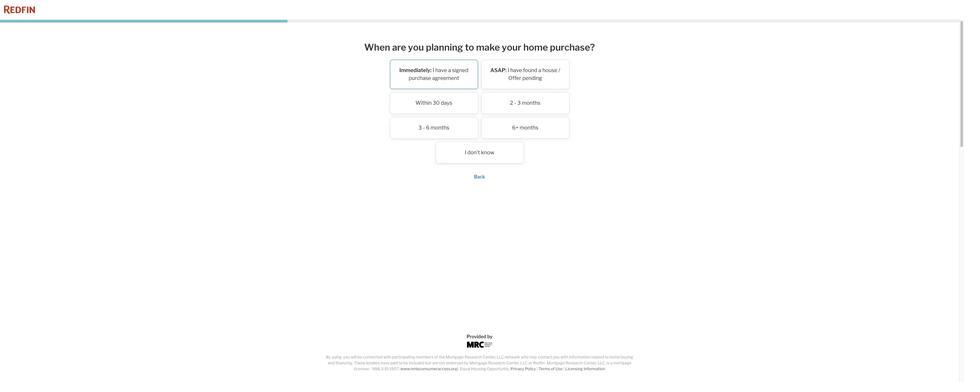 Task type: vqa. For each thing, say whether or not it's contained in the screenshot.
right Research
yes



Task type: describe. For each thing, give the bounding box(es) containing it.
may
[[530, 355, 538, 360]]

within
[[416, 100, 432, 106]]

lenders
[[366, 361, 380, 366]]

don't
[[468, 149, 480, 156]]

have inside asap: i have found a house / offer pending
[[511, 67, 522, 73]]

2 vertical spatial to
[[399, 361, 403, 366]]

www.nmlsconsumeraccess.org ). equal housing opportunity. privacy policy | terms of use | licensing information
[[401, 367, 606, 372]]

1907
[[390, 367, 399, 372]]

these
[[354, 361, 366, 366]]

by
[[326, 355, 331, 360]]

will
[[351, 355, 357, 360]]

not
[[439, 361, 445, 366]]

by using, you will be connected with participating members of the mortgage research center, llc network who may contact you with information related to home buying and financing. these lenders have paid to be included but are not endorsed by mortgage research center, llc or redfin. mortgage research center, llc. is a mortgage licensee - nmls id 1907 (
[[326, 355, 634, 372]]

- inside by using, you will be connected with participating members of the mortgage research center, llc network who may contact you with information related to home buying and financing. these lenders have paid to be included but are not endorsed by mortgage research center, llc or redfin. mortgage research center, llc. is a mortgage licensee - nmls id 1907 (
[[370, 367, 372, 372]]

www.nmlsconsumeraccess.org
[[401, 367, 458, 372]]

related
[[592, 355, 605, 360]]

2 - 3 months
[[510, 100, 541, 106]]

6+ months
[[513, 125, 539, 131]]

6+
[[513, 125, 519, 131]]

a inside i have a signed purchase agreement
[[449, 67, 451, 73]]

- for 2
[[515, 100, 517, 106]]

www.nmlsconsumeraccess.org link
[[401, 367, 458, 372]]

back
[[474, 174, 486, 180]]

purchase
[[409, 75, 432, 81]]

make
[[476, 42, 500, 53]]

/
[[559, 67, 561, 73]]

contact
[[538, 355, 553, 360]]

2
[[510, 100, 514, 106]]

equal
[[461, 367, 471, 372]]

housing
[[472, 367, 487, 372]]

provided
[[467, 334, 487, 340]]

licensee
[[354, 367, 369, 372]]

1 horizontal spatial llc
[[521, 361, 528, 366]]

i have a signed purchase agreement
[[409, 67, 469, 81]]

months for 2 - 3 months
[[522, 100, 541, 106]]

or
[[529, 361, 533, 366]]

immediately:
[[400, 67, 432, 73]]

i inside asap: i have found a house / offer pending
[[508, 67, 510, 73]]

are inside by using, you will be connected with participating members of the mortgage research center, llc network who may contact you with information related to home buying and financing. these lenders have paid to be included but are not endorsed by mortgage research center, llc or redfin. mortgage research center, llc. is a mortgage licensee - nmls id 1907 (
[[433, 361, 439, 366]]

house
[[543, 67, 558, 73]]

3 - 6 months
[[419, 125, 450, 131]]

who
[[521, 355, 529, 360]]

included
[[409, 361, 425, 366]]

2 | from the left
[[564, 367, 565, 372]]

0 vertical spatial 3
[[518, 100, 521, 106]]

buying
[[621, 355, 634, 360]]

and
[[328, 361, 335, 366]]

0 horizontal spatial are
[[392, 42, 407, 53]]

asap:
[[491, 67, 507, 73]]

privacy policy link
[[511, 367, 536, 372]]

- for 3
[[423, 125, 425, 131]]

you for are
[[408, 42, 424, 53]]

2 horizontal spatial you
[[553, 355, 560, 360]]

1 horizontal spatial to
[[465, 42, 475, 53]]

the
[[439, 355, 445, 360]]

nmls
[[373, 367, 384, 372]]

agreement
[[433, 75, 460, 81]]

1 horizontal spatial center,
[[507, 361, 520, 366]]

endorsed
[[446, 361, 464, 366]]

found
[[524, 67, 538, 73]]

pending
[[523, 75, 543, 81]]

1 | from the left
[[537, 367, 538, 372]]

planning
[[426, 42, 464, 53]]

1 horizontal spatial be
[[404, 361, 408, 366]]



Task type: locate. For each thing, give the bounding box(es) containing it.
2 horizontal spatial center,
[[584, 361, 597, 366]]

1 horizontal spatial are
[[433, 361, 439, 366]]

0 horizontal spatial llc
[[497, 355, 504, 360]]

2 horizontal spatial i
[[508, 67, 510, 73]]

have
[[436, 67, 447, 73], [511, 67, 522, 73], [381, 361, 390, 366]]

llc
[[497, 355, 504, 360], [521, 361, 528, 366]]

0 horizontal spatial by
[[465, 361, 469, 366]]

3
[[518, 100, 521, 106], [419, 125, 422, 131]]

3 left "6"
[[419, 125, 422, 131]]

days
[[441, 100, 453, 106]]

signed
[[453, 67, 469, 73]]

you for using,
[[343, 355, 350, 360]]

of left the
[[435, 355, 438, 360]]

months right "6"
[[431, 125, 450, 131]]

mortgage up endorsed
[[446, 355, 464, 360]]

2 horizontal spatial a
[[611, 361, 613, 366]]

1 horizontal spatial i
[[465, 149, 467, 156]]

1 horizontal spatial by
[[488, 334, 493, 340]]

your
[[502, 42, 522, 53]]

1 with from the left
[[384, 355, 391, 360]]

0 horizontal spatial a
[[449, 67, 451, 73]]

).
[[458, 367, 460, 372]]

a right is
[[611, 361, 613, 366]]

0 horizontal spatial mortgage
[[446, 355, 464, 360]]

of left use
[[551, 367, 555, 372]]

you
[[408, 42, 424, 53], [343, 355, 350, 360], [553, 355, 560, 360]]

but
[[426, 361, 432, 366]]

llc.
[[598, 361, 606, 366]]

months right 2
[[522, 100, 541, 106]]

a up the "agreement"
[[449, 67, 451, 73]]

mortgage
[[614, 361, 632, 366]]

0 vertical spatial to
[[465, 42, 475, 53]]

of
[[435, 355, 438, 360], [551, 367, 555, 372]]

1 vertical spatial by
[[465, 361, 469, 366]]

i for a
[[433, 67, 435, 73]]

1 horizontal spatial have
[[436, 67, 447, 73]]

know
[[481, 149, 495, 156]]

2 horizontal spatial to
[[606, 355, 609, 360]]

id
[[385, 367, 389, 372]]

policy
[[525, 367, 536, 372]]

licensing
[[566, 367, 583, 372]]

redfin.
[[534, 361, 546, 366]]

i left don't on the left top of the page
[[465, 149, 467, 156]]

0 vertical spatial llc
[[497, 355, 504, 360]]

have inside i have a signed purchase agreement
[[436, 67, 447, 73]]

research up 'licensing'
[[566, 361, 583, 366]]

3 right 2
[[518, 100, 521, 106]]

are
[[392, 42, 407, 53], [433, 361, 439, 366]]

of for members
[[435, 355, 438, 360]]

you right contact
[[553, 355, 560, 360]]

be down participating
[[404, 361, 408, 366]]

financing.
[[336, 361, 353, 366]]

2 horizontal spatial have
[[511, 67, 522, 73]]

a
[[449, 67, 451, 73], [539, 67, 542, 73], [611, 361, 613, 366]]

of inside by using, you will be connected with participating members of the mortgage research center, llc network who may contact you with information related to home buying and financing. these lenders have paid to be included but are not endorsed by mortgage research center, llc or redfin. mortgage research center, llc. is a mortgage licensee - nmls id 1907 (
[[435, 355, 438, 360]]

paid
[[391, 361, 398, 366]]

when
[[365, 42, 391, 53]]

offer
[[509, 75, 522, 81]]

- right 2
[[515, 100, 517, 106]]

| down redfin.
[[537, 367, 538, 372]]

back button
[[474, 174, 486, 180]]

a inside asap: i have found a house / offer pending
[[539, 67, 542, 73]]

research up the housing
[[465, 355, 482, 360]]

have up the "agreement"
[[436, 67, 447, 73]]

1 horizontal spatial of
[[551, 367, 555, 372]]

i
[[433, 67, 435, 73], [508, 67, 510, 73], [465, 149, 467, 156]]

to up is
[[606, 355, 609, 360]]

center, up opportunity. on the right of page
[[483, 355, 496, 360]]

be up these
[[358, 355, 362, 360]]

months right 6+
[[520, 125, 539, 131]]

center, up information
[[584, 361, 597, 366]]

when are you planning to make your home purchase?
[[365, 42, 595, 53]]

0 horizontal spatial |
[[537, 367, 538, 372]]

0 horizontal spatial have
[[381, 361, 390, 366]]

center, down network
[[507, 361, 520, 366]]

with up paid
[[384, 355, 391, 360]]

network
[[505, 355, 520, 360]]

privacy
[[511, 367, 525, 372]]

2 vertical spatial -
[[370, 367, 372, 372]]

0 horizontal spatial -
[[370, 367, 372, 372]]

i don't know
[[465, 149, 495, 156]]

are left not on the bottom left of the page
[[433, 361, 439, 366]]

connected
[[363, 355, 383, 360]]

1 horizontal spatial with
[[561, 355, 569, 360]]

2 with from the left
[[561, 355, 569, 360]]

2 horizontal spatial mortgage
[[547, 361, 565, 366]]

research
[[465, 355, 482, 360], [489, 361, 506, 366], [566, 361, 583, 366]]

a inside by using, you will be connected with participating members of the mortgage research center, llc network who may contact you with information related to home buying and financing. these lenders have paid to be included but are not endorsed by mortgage research center, llc or redfin. mortgage research center, llc. is a mortgage licensee - nmls id 1907 (
[[611, 361, 613, 366]]

(
[[400, 367, 401, 372]]

0 horizontal spatial you
[[343, 355, 350, 360]]

information
[[570, 355, 591, 360]]

asap: i have found a house / offer pending
[[491, 67, 561, 81]]

when are you planning to make your home purchase? option group
[[349, 60, 611, 167]]

by up mortgage research center image
[[488, 334, 493, 340]]

1 horizontal spatial mortgage
[[470, 361, 488, 366]]

home
[[610, 355, 621, 360]]

|
[[537, 367, 538, 372], [564, 367, 565, 372]]

to up "("
[[399, 361, 403, 366]]

1 horizontal spatial 3
[[518, 100, 521, 106]]

1 horizontal spatial you
[[408, 42, 424, 53]]

-
[[515, 100, 517, 106], [423, 125, 425, 131], [370, 367, 372, 372]]

1 horizontal spatial a
[[539, 67, 542, 73]]

0 horizontal spatial be
[[358, 355, 362, 360]]

30
[[433, 100, 440, 106]]

have inside by using, you will be connected with participating members of the mortgage research center, llc network who may contact you with information related to home buying and financing. these lenders have paid to be included but are not endorsed by mortgage research center, llc or redfin. mortgage research center, llc. is a mortgage licensee - nmls id 1907 (
[[381, 361, 390, 366]]

0 vertical spatial by
[[488, 334, 493, 340]]

i inside i have a signed purchase agreement
[[433, 67, 435, 73]]

home purchase?
[[524, 42, 595, 53]]

0 horizontal spatial 3
[[419, 125, 422, 131]]

mortgage up the housing
[[470, 361, 488, 366]]

mortgage research center image
[[467, 342, 493, 348]]

- left "6"
[[423, 125, 425, 131]]

6
[[426, 125, 430, 131]]

2 horizontal spatial -
[[515, 100, 517, 106]]

1 vertical spatial of
[[551, 367, 555, 372]]

0 horizontal spatial i
[[433, 67, 435, 73]]

mortgage
[[446, 355, 464, 360], [470, 361, 488, 366], [547, 361, 565, 366]]

1 vertical spatial 3
[[419, 125, 422, 131]]

1 horizontal spatial -
[[423, 125, 425, 131]]

i for know
[[465, 149, 467, 156]]

1 vertical spatial llc
[[521, 361, 528, 366]]

mortgage up use
[[547, 361, 565, 366]]

to left make
[[465, 42, 475, 53]]

i right asap:
[[508, 67, 510, 73]]

llc up privacy policy "link"
[[521, 361, 528, 366]]

by inside by using, you will be connected with participating members of the mortgage research center, llc network who may contact you with information related to home buying and financing. these lenders have paid to be included but are not endorsed by mortgage research center, llc or redfin. mortgage research center, llc. is a mortgage licensee - nmls id 1907 (
[[465, 361, 469, 366]]

terms
[[539, 367, 551, 372]]

you up immediately:
[[408, 42, 424, 53]]

1 horizontal spatial research
[[489, 361, 506, 366]]

have up offer at right top
[[511, 67, 522, 73]]

- down lenders on the left of page
[[370, 367, 372, 372]]

2 horizontal spatial research
[[566, 361, 583, 366]]

center,
[[483, 355, 496, 360], [507, 361, 520, 366], [584, 361, 597, 366]]

i up the "agreement"
[[433, 67, 435, 73]]

using,
[[332, 355, 343, 360]]

0 horizontal spatial to
[[399, 361, 403, 366]]

of for terms
[[551, 367, 555, 372]]

terms of use link
[[539, 367, 563, 372]]

licensing information link
[[566, 367, 606, 372]]

is
[[607, 361, 610, 366]]

0 horizontal spatial research
[[465, 355, 482, 360]]

members
[[416, 355, 434, 360]]

1 vertical spatial -
[[423, 125, 425, 131]]

a right found
[[539, 67, 542, 73]]

have up id
[[381, 361, 390, 366]]

with up use
[[561, 355, 569, 360]]

0 vertical spatial -
[[515, 100, 517, 106]]

participating
[[392, 355, 415, 360]]

within 30 days
[[416, 100, 453, 106]]

1 vertical spatial be
[[404, 361, 408, 366]]

1 horizontal spatial |
[[564, 367, 565, 372]]

1 vertical spatial to
[[606, 355, 609, 360]]

llc up opportunity. on the right of page
[[497, 355, 504, 360]]

with
[[384, 355, 391, 360], [561, 355, 569, 360]]

by
[[488, 334, 493, 340], [465, 361, 469, 366]]

provided by
[[467, 334, 493, 340]]

months for 3 - 6 months
[[431, 125, 450, 131]]

research up opportunity. on the right of page
[[489, 361, 506, 366]]

opportunity.
[[487, 367, 510, 372]]

you up "financing."
[[343, 355, 350, 360]]

by up equal
[[465, 361, 469, 366]]

information
[[584, 367, 606, 372]]

be
[[358, 355, 362, 360], [404, 361, 408, 366]]

0 vertical spatial be
[[358, 355, 362, 360]]

1 vertical spatial are
[[433, 361, 439, 366]]

| right use
[[564, 367, 565, 372]]

0 horizontal spatial with
[[384, 355, 391, 360]]

use
[[556, 367, 563, 372]]

0 vertical spatial of
[[435, 355, 438, 360]]

to
[[465, 42, 475, 53], [606, 355, 609, 360], [399, 361, 403, 366]]

0 horizontal spatial of
[[435, 355, 438, 360]]

0 horizontal spatial center,
[[483, 355, 496, 360]]

are right when
[[392, 42, 407, 53]]

0 vertical spatial are
[[392, 42, 407, 53]]



